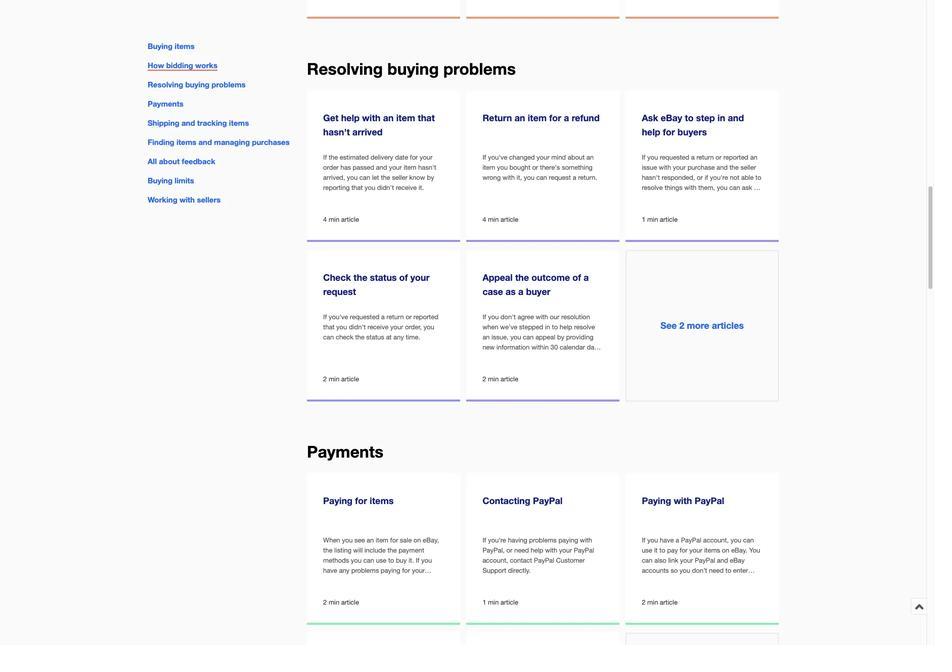 Task type: vqa. For each thing, say whether or not it's contained in the screenshot.


Task type: describe. For each thing, give the bounding box(es) containing it.
working with sellers link
[[148, 195, 221, 204]]

we
[[343, 577, 351, 585]]

ebay inside ask ebay to step in and help for buyers
[[661, 112, 682, 124]]

to inside if you don't agree with our resolution when we've stepped in to help resolve an issue, you can appeal by providing new information within 30 calendar days of the case closing.
[[552, 323, 558, 331]]

order
[[323, 164, 339, 171]]

ask ebay to step in and help for buyers
[[642, 112, 744, 138]]

see
[[355, 537, 365, 544]]

article for ask ebay to step in and help for buyers
[[660, 216, 678, 224]]

all about feedback
[[148, 157, 215, 166]]

items up all about feedback
[[176, 138, 196, 147]]

return.
[[578, 174, 597, 181]]

ebay,
[[423, 537, 439, 544]]

all
[[148, 157, 157, 166]]

min inside when you see an item for sale on ebay, the listing will include the payment methods you can use to buy it. if you have any problems paying for your items, we can help troubleshoot the issue. 2 min article
[[329, 599, 339, 607]]

and inside ask ebay to step in and help for buyers
[[728, 112, 744, 124]]

something
[[562, 164, 593, 171]]

reported for check the status of your request
[[413, 313, 438, 321]]

purchase
[[688, 164, 715, 171]]

has
[[340, 164, 351, 171]]

receive inside if you've requested a return or reported that you didn't receive your order, you can check the status at any time.
[[368, 323, 388, 331]]

the down when
[[323, 547, 332, 555]]

contacting paypal
[[483, 496, 563, 507]]

4 for return an item for a refund
[[483, 216, 486, 224]]

1 vertical spatial payments
[[307, 443, 383, 462]]

an right return
[[515, 112, 525, 124]]

1 vertical spatial buying
[[185, 80, 209, 89]]

items up managing
[[229, 118, 249, 128]]

a left refund
[[564, 112, 569, 124]]

in inside if you don't agree with our resolution when we've stepped in to help resolve an issue, you can appeal by providing new information within 30 calendar days of the case closing.
[[545, 323, 550, 331]]

with inside if you've changed your mind about an item you bought or there's something wrong with it, you can request a return.
[[503, 174, 515, 181]]

a inside if you've requested a return or reported that you didn't receive your order, you can check the status at any time.
[[381, 313, 385, 321]]

get help with an item that hasn't arrived
[[323, 112, 435, 138]]

not
[[730, 174, 739, 181]]

item inside the if the estimated delivery date for your order has passed and your item hasn't arrived, you can let the seller know by reporting that you didn't receive it.
[[404, 164, 416, 171]]

an inside if you requested a return or reported an issue with your purchase and the seller hasn't responded, or if you're not able to resolve things with them, you can ask us to help.
[[750, 153, 757, 161]]

about inside if you've changed your mind about an item you bought or there's something wrong with it, you can request a return.
[[568, 153, 585, 161]]

account, inside if you're having problems paying with paypal, or need help with your paypal account, contact paypal customer support directly.
[[483, 557, 508, 565]]

case inside the appeal the outcome of a case as a buyer
[[483, 286, 503, 298]]

on inside when you see an item for sale on ebay, the listing will include the payment methods you can use to buy it. if you have any problems paying for your items, we can help troubleshoot the issue. 2 min article
[[414, 537, 421, 544]]

get
[[323, 112, 339, 124]]

article inside if you have a paypal account, you can use it to pay for your items on ebay. you can also link your paypal and ebay accounts so you don't need to enter your details each time you pay at checkout. 2 min article
[[660, 599, 678, 607]]

a inside if you requested a return or reported an issue with your purchase and the seller hasn't responded, or if you're not able to resolve things with them, you can ask us to help.
[[691, 153, 695, 161]]

you up ebay.
[[731, 537, 741, 544]]

4 min article for get help with an item that hasn't arrived
[[323, 216, 359, 224]]

bidding
[[166, 61, 193, 70]]

you up each
[[680, 567, 690, 575]]

to left help.
[[642, 194, 648, 202]]

time
[[694, 577, 706, 585]]

it. inside when you see an item for sale on ebay, the listing will include the payment methods you can use to buy it. if you have any problems paying for your items, we can help troubleshoot the issue. 2 min article
[[409, 557, 414, 565]]

article for check the status of your request
[[341, 376, 359, 384]]

finding
[[148, 138, 174, 147]]

article for appeal the outcome of a case as a buyer
[[501, 376, 518, 384]]

an inside when you see an item for sale on ebay, the listing will include the payment methods you can use to buy it. if you have any problems paying for your items, we can help troubleshoot the issue. 2 min article
[[367, 537, 374, 544]]

issue.
[[323, 587, 340, 595]]

buying items
[[148, 41, 195, 51]]

1 min article for contacting paypal
[[483, 599, 518, 607]]

items up how bidding works on the top left of the page
[[175, 41, 195, 51]]

directly.
[[508, 567, 531, 575]]

resolve inside if you requested a return or reported an issue with your purchase and the seller hasn't responded, or if you're not able to resolve things with them, you can ask us to help.
[[642, 184, 663, 191]]

paying with paypal
[[642, 496, 724, 507]]

in inside ask ebay to step in and help for buyers
[[718, 112, 725, 124]]

appeal
[[535, 334, 555, 341]]

a right the outcome
[[584, 272, 589, 283]]

return
[[483, 112, 512, 124]]

buying limits link
[[148, 176, 194, 185]]

things
[[665, 184, 682, 191]]

1 min article for ask ebay to step in and help for buyers
[[642, 216, 678, 224]]

stepped
[[519, 323, 543, 331]]

sellers
[[197, 195, 221, 204]]

of for status
[[399, 272, 408, 283]]

you're inside if you're having problems paying with paypal, or need help with your paypal account, contact paypal customer support directly.
[[488, 537, 506, 544]]

help inside get help with an item that hasn't arrived
[[341, 112, 360, 124]]

contact
[[510, 557, 532, 565]]

you up check
[[336, 323, 347, 331]]

return for of
[[387, 313, 404, 321]]

return for step
[[696, 153, 714, 161]]

if for appeal the outcome of a case as a buyer
[[483, 313, 486, 321]]

problems inside when you see an item for sale on ebay, the listing will include the payment methods you can use to buy it. if you have any problems paying for your items, we can help troubleshoot the issue. 2 min article
[[351, 567, 379, 575]]

see
[[660, 320, 677, 331]]

support
[[483, 567, 506, 575]]

request inside check the status of your request
[[323, 286, 356, 298]]

of inside if you don't agree with our resolution when we've stepped in to help resolve an issue, you can appeal by providing new information within 30 calendar days of the case closing.
[[483, 354, 488, 361]]

if inside when you see an item for sale on ebay, the listing will include the payment methods you can use to buy it. if you have any problems paying for your items, we can help troubleshoot the issue. 2 min article
[[416, 557, 419, 565]]

refund
[[572, 112, 600, 124]]

you right the "them,"
[[717, 184, 728, 191]]

have inside when you see an item for sale on ebay, the listing will include the payment methods you can use to buy it. if you have any problems paying for your items, we can help troubleshoot the issue. 2 min article
[[323, 567, 337, 575]]

can inside if you've requested a return or reported that you didn't receive your order, you can check the status at any time.
[[323, 334, 334, 341]]

order,
[[405, 323, 422, 331]]

new
[[483, 344, 495, 351]]

need inside if you have a paypal account, you can use it to pay for your items on ebay. you can also link your paypal and ebay accounts so you don't need to enter your details each time you pay at checkout. 2 min article
[[709, 567, 724, 575]]

them,
[[698, 184, 715, 191]]

0 vertical spatial resolving
[[307, 59, 383, 79]]

to right the it
[[659, 547, 665, 555]]

paypal,
[[483, 547, 505, 555]]

tracking
[[197, 118, 227, 128]]

0 horizontal spatial about
[[159, 157, 180, 166]]

can right we
[[353, 577, 364, 585]]

information
[[497, 344, 530, 351]]

when
[[323, 537, 340, 544]]

articles
[[712, 320, 744, 331]]

to left enter
[[725, 567, 731, 575]]

mind
[[551, 153, 566, 161]]

you down payment
[[421, 557, 432, 565]]

the inside if you requested a return or reported an issue with your purchase and the seller hasn't responded, or if you're not able to resolve things with them, you can ask us to help.
[[729, 164, 739, 171]]

30
[[551, 344, 558, 351]]

you up wrong
[[497, 164, 508, 171]]

if for check the status of your request
[[323, 313, 327, 321]]

item inside get help with an item that hasn't arrived
[[396, 112, 415, 124]]

2 min article for request
[[323, 376, 359, 384]]

having
[[508, 537, 527, 544]]

account, inside if you have a paypal account, you can use it to pay for your items on ebay. you can also link your paypal and ebay accounts so you don't need to enter your details each time you pay at checkout. 2 min article
[[703, 537, 729, 544]]

at inside if you've requested a return or reported that you didn't receive your order, you can check the status at any time.
[[386, 334, 392, 341]]

will
[[353, 547, 363, 555]]

shipping and tracking items
[[148, 118, 249, 128]]

reported for ask ebay to step in and help for buyers
[[723, 153, 748, 161]]

your inside check the status of your request
[[410, 272, 430, 283]]

know
[[409, 174, 425, 181]]

min inside if you have a paypal account, you can use it to pay for your items on ebay. you can also link your paypal and ebay accounts so you don't need to enter your details each time you pay at checkout. 2 min article
[[647, 599, 658, 607]]

if
[[705, 174, 708, 181]]

all about feedback link
[[148, 157, 215, 166]]

shipping and tracking items link
[[148, 118, 249, 128]]

help inside if you're having problems paying with paypal, or need help with your paypal account, contact paypal customer support directly.
[[531, 547, 543, 555]]

seller inside if you requested a return or reported an issue with your purchase and the seller hasn't responded, or if you're not able to resolve things with them, you can ask us to help.
[[741, 164, 756, 171]]

if you're having problems paying with paypal, or need help with your paypal account, contact paypal customer support directly.
[[483, 537, 594, 575]]

min for contacting paypal
[[488, 599, 499, 607]]

or inside if you're having problems paying with paypal, or need help with your paypal account, contact paypal customer support directly.
[[506, 547, 512, 555]]

any inside if you've requested a return or reported that you didn't receive your order, you can check the status at any time.
[[393, 334, 404, 341]]

1 vertical spatial resolving buying problems
[[148, 80, 246, 89]]

you up the it
[[647, 537, 658, 544]]

1 for contacting paypal
[[483, 599, 486, 607]]

can up the "accounts"
[[642, 557, 653, 565]]

case inside if you don't agree with our resolution when we've stepped in to help resolve an issue, you can appeal by providing new information within 30 calendar days of the case closing.
[[501, 354, 515, 361]]

1 for ask ebay to step in and help for buyers
[[642, 216, 645, 224]]

to up us
[[755, 174, 761, 181]]

min for appeal the outcome of a case as a buyer
[[488, 376, 499, 384]]

you up listing
[[342, 537, 353, 544]]

there's
[[540, 164, 560, 171]]

the right troubleshoot
[[419, 577, 428, 585]]

passed
[[353, 164, 374, 171]]

when you see an item for sale on ebay, the listing will include the payment methods you can use to buy it. if you have any problems paying for your items, we can help troubleshoot the issue. 2 min article
[[323, 537, 439, 607]]

your down date
[[389, 164, 402, 171]]

to inside when you see an item for sale on ebay, the listing will include the payment methods you can use to buy it. if you have any problems paying for your items, we can help troubleshoot the issue. 2 min article
[[388, 557, 394, 565]]

purchases
[[252, 138, 290, 147]]

customer
[[556, 557, 585, 565]]

status inside if you've requested a return or reported that you didn't receive your order, you can check the status at any time.
[[366, 334, 384, 341]]

limits
[[175, 176, 194, 185]]

appeal the outcome of a case as a buyer
[[483, 272, 589, 298]]

if inside if you have a paypal account, you can use it to pay for your items on ebay. you can also link your paypal and ebay accounts so you don't need to enter your details each time you pay at checkout. 2 min article
[[642, 537, 645, 544]]

wrong
[[483, 174, 501, 181]]

payment
[[399, 547, 424, 555]]

listing
[[334, 547, 351, 555]]

the inside the appeal the outcome of a case as a buyer
[[515, 272, 529, 283]]

if for ask ebay to step in and help for buyers
[[642, 153, 645, 161]]

how bidding works link
[[148, 61, 217, 71]]

checkout.
[[642, 587, 671, 595]]

closing.
[[517, 354, 540, 361]]

you down has
[[347, 174, 358, 181]]

that inside if you've requested a return or reported that you didn't receive your order, you can check the status at any time.
[[323, 323, 335, 331]]

1 horizontal spatial pay
[[721, 577, 731, 585]]

any inside when you see an item for sale on ebay, the listing will include the payment methods you can use to buy it. if you have any problems paying for your items, we can help troubleshoot the issue. 2 min article
[[339, 567, 350, 575]]

that inside get help with an item that hasn't arrived
[[418, 112, 435, 124]]

can inside the if the estimated delivery date for your order has passed and your item hasn't arrived, you can let the seller know by reporting that you didn't receive it.
[[359, 174, 370, 181]]

enter
[[733, 567, 748, 575]]

you up 'information'
[[510, 334, 521, 341]]

if for get help with an item that hasn't arrived
[[323, 153, 327, 161]]

min for check the status of your request
[[329, 376, 339, 384]]

also
[[654, 557, 666, 565]]

paying for paying with paypal
[[642, 496, 671, 507]]

link
[[668, 557, 678, 565]]

arrived
[[352, 127, 383, 138]]

we've
[[500, 323, 517, 331]]

2 min article for case
[[483, 376, 518, 384]]

hasn't inside if you requested a return or reported an issue with your purchase and the seller hasn't responded, or if you're not able to resolve things with them, you can ask us to help.
[[642, 174, 660, 181]]

sale
[[400, 537, 412, 544]]

an inside if you don't agree with our resolution when we've stepped in to help resolve an issue, you can appeal by providing new information within 30 calendar days of the case closing.
[[483, 334, 490, 341]]

the inside check the status of your request
[[354, 272, 367, 283]]

an inside if you've changed your mind about an item you bought or there's something wrong with it, you can request a return.
[[587, 153, 594, 161]]

your right link
[[680, 557, 693, 565]]

help inside ask ebay to step in and help for buyers
[[642, 127, 660, 138]]

need inside if you're having problems paying with paypal, or need help with your paypal account, contact paypal customer support directly.
[[514, 547, 529, 555]]

the up buy
[[387, 547, 397, 555]]

paying for paying for items
[[323, 496, 353, 507]]

step
[[696, 112, 715, 124]]

if you've requested a return or reported that you didn't receive your order, you can check the status at any time.
[[323, 313, 438, 341]]

you up when
[[488, 313, 499, 321]]

details
[[657, 577, 676, 585]]

a inside if you've changed your mind about an item you bought or there's something wrong with it, you can request a return.
[[573, 174, 576, 181]]

you up issue
[[647, 153, 658, 161]]

0 vertical spatial resolving buying problems
[[307, 59, 516, 79]]



Task type: locate. For each thing, give the bounding box(es) containing it.
us
[[754, 184, 761, 191]]

1 vertical spatial hasn't
[[418, 164, 436, 171]]

ebay.
[[731, 547, 747, 555]]

and inside the if the estimated delivery date for your order has passed and your item hasn't arrived, you can let the seller know by reporting that you didn't receive it.
[[376, 164, 387, 171]]

a inside if you have a paypal account, you can use it to pay for your items on ebay. you can also link your paypal and ebay accounts so you don't need to enter your details each time you pay at checkout. 2 min article
[[676, 537, 679, 544]]

hasn't inside the if the estimated delivery date for your order has passed and your item hasn't arrived, you can let the seller know by reporting that you didn't receive it.
[[418, 164, 436, 171]]

on left ebay.
[[722, 547, 729, 555]]

about up something
[[568, 153, 585, 161]]

your inside if you requested a return or reported an issue with your purchase and the seller hasn't responded, or if you're not able to resolve things with them, you can ask us to help.
[[673, 164, 686, 171]]

1 horizontal spatial use
[[642, 547, 652, 555]]

buying items link
[[148, 41, 195, 51]]

1 horizontal spatial account,
[[703, 537, 729, 544]]

shipping
[[148, 118, 179, 128]]

1 horizontal spatial return
[[696, 153, 714, 161]]

if up the "accounts"
[[642, 537, 645, 544]]

you down let
[[365, 184, 375, 191]]

a down something
[[573, 174, 576, 181]]

and inside if you requested a return or reported an issue with your purchase and the seller hasn't responded, or if you're not able to resolve things with them, you can ask us to help.
[[717, 164, 728, 171]]

2 min article
[[323, 376, 359, 384], [483, 376, 518, 384]]

didn't up check
[[349, 323, 366, 331]]

0 vertical spatial buying
[[387, 59, 439, 79]]

reported inside if you've requested a return or reported that you didn't receive your order, you can check the status at any time.
[[413, 313, 438, 321]]

don't
[[692, 567, 707, 575]]

if the estimated delivery date for your order has passed and your item hasn't arrived, you can let the seller know by reporting that you didn't receive it.
[[323, 153, 436, 191]]

1 horizontal spatial by
[[557, 334, 564, 341]]

the up "as"
[[515, 272, 529, 283]]

0 horizontal spatial pay
[[667, 547, 678, 555]]

of inside check the status of your request
[[399, 272, 408, 283]]

0 horizontal spatial ebay
[[661, 112, 682, 124]]

responded,
[[662, 174, 695, 181]]

you're inside if you requested a return or reported an issue with your purchase and the seller hasn't responded, or if you're not able to resolve things with them, you can ask us to help.
[[710, 174, 728, 181]]

any left time.
[[393, 334, 404, 341]]

0 vertical spatial didn't
[[377, 184, 394, 191]]

didn't inside if you've requested a return or reported that you didn't receive your order, you can check the status at any time.
[[349, 323, 366, 331]]

you right time
[[708, 577, 719, 585]]

buying for buying limits
[[148, 176, 173, 185]]

the right let
[[381, 174, 390, 181]]

0 horizontal spatial requested
[[350, 313, 379, 321]]

at inside if you have a paypal account, you can use it to pay for your items on ebay. you can also link your paypal and ebay accounts so you don't need to enter your details each time you pay at checkout. 2 min article
[[733, 577, 739, 585]]

to
[[685, 112, 694, 124], [755, 174, 761, 181], [642, 194, 648, 202], [552, 323, 558, 331], [659, 547, 665, 555], [388, 557, 394, 565], [725, 567, 731, 575]]

1 horizontal spatial any
[[393, 334, 404, 341]]

an right see
[[367, 537, 374, 544]]

buyers
[[678, 127, 707, 138]]

1 min article
[[642, 216, 678, 224], [483, 599, 518, 607]]

when
[[483, 323, 498, 331]]

0 horizontal spatial request
[[323, 286, 356, 298]]

1 horizontal spatial seller
[[741, 164, 756, 171]]

2 4 min article from the left
[[483, 216, 518, 224]]

0 vertical spatial in
[[718, 112, 725, 124]]

can up the you on the bottom of the page
[[743, 537, 754, 544]]

1 paying from the left
[[323, 496, 353, 507]]

article for contacting paypal
[[501, 599, 518, 607]]

resolve inside if you don't agree with our resolution when we've stepped in to help resolve an issue, you can appeal by providing new information within 30 calendar days of the case closing.
[[574, 323, 595, 331]]

you've
[[488, 153, 507, 161], [329, 313, 348, 321]]

1 horizontal spatial at
[[733, 577, 739, 585]]

finding items and managing purchases
[[148, 138, 290, 147]]

min down help.
[[647, 216, 658, 224]]

ebay right ask
[[661, 112, 682, 124]]

if inside if you've changed your mind about an item you bought or there's something wrong with it, you can request a return.
[[483, 153, 486, 161]]

delivery
[[371, 153, 393, 161]]

have up link
[[660, 537, 674, 544]]

1 horizontal spatial 1 min article
[[642, 216, 678, 224]]

min for get help with an item that hasn't arrived
[[329, 216, 339, 224]]

1 horizontal spatial didn't
[[377, 184, 394, 191]]

it,
[[517, 174, 522, 181]]

with inside get help with an item that hasn't arrived
[[362, 112, 381, 124]]

1 vertical spatial request
[[323, 286, 356, 298]]

reporting
[[323, 184, 350, 191]]

article down it,
[[501, 216, 518, 224]]

the
[[329, 153, 338, 161], [729, 164, 739, 171], [381, 174, 390, 181], [354, 272, 367, 283], [515, 272, 529, 283], [355, 334, 364, 341], [490, 354, 499, 361], [323, 547, 332, 555], [387, 547, 397, 555], [419, 577, 428, 585]]

1 vertical spatial it.
[[409, 557, 414, 565]]

item right return
[[528, 112, 547, 124]]

if you have a paypal account, you can use it to pay for your items on ebay. you can also link your paypal and ebay accounts so you don't need to enter your details each time you pay at checkout. 2 min article
[[642, 537, 760, 607]]

1 horizontal spatial payments
[[307, 443, 383, 462]]

if for return an item for a refund
[[483, 153, 486, 161]]

2 vertical spatial that
[[323, 323, 335, 331]]

if up order
[[323, 153, 327, 161]]

of for outcome
[[573, 272, 581, 283]]

an up the delivery on the left of page
[[383, 112, 394, 124]]

status right check
[[366, 334, 384, 341]]

0 horizontal spatial account,
[[483, 557, 508, 565]]

within
[[531, 344, 549, 351]]

you right "order,"
[[424, 323, 434, 331]]

how bidding works
[[148, 61, 217, 70]]

with inside if you don't agree with our resolution when we've stepped in to help resolve an issue, you can appeal by providing new information within 30 calendar days of the case closing.
[[536, 313, 548, 321]]

1 vertical spatial 1
[[483, 599, 486, 607]]

0 horizontal spatial reported
[[413, 313, 438, 321]]

1 vertical spatial status
[[366, 334, 384, 341]]

items up don't at the bottom of the page
[[704, 547, 720, 555]]

each
[[678, 577, 692, 585]]

1 vertical spatial reported
[[413, 313, 438, 321]]

0 vertical spatial use
[[642, 547, 652, 555]]

paying
[[323, 496, 353, 507], [642, 496, 671, 507]]

didn't inside the if the estimated delivery date for your order has passed and your item hasn't arrived, you can let the seller know by reporting that you didn't receive it.
[[377, 184, 394, 191]]

it
[[654, 547, 658, 555]]

0 horizontal spatial 1 min article
[[483, 599, 518, 607]]

hasn't down issue
[[642, 174, 660, 181]]

0 vertical spatial by
[[427, 174, 434, 181]]

hasn't inside get help with an item that hasn't arrived
[[323, 127, 350, 138]]

2 buying from the top
[[148, 176, 173, 185]]

requested inside if you've requested a return or reported that you didn't receive your order, you can check the status at any time.
[[350, 313, 379, 321]]

0 vertical spatial pay
[[667, 547, 678, 555]]

a up purchase at the top right
[[691, 153, 695, 161]]

receive left "order,"
[[368, 323, 388, 331]]

or inside if you've requested a return or reported that you didn't receive your order, you can check the status at any time.
[[406, 313, 412, 321]]

have
[[660, 537, 674, 544], [323, 567, 337, 575]]

ebay inside if you have a paypal account, you can use it to pay for your items on ebay. you can also link your paypal and ebay accounts so you don't need to enter your details each time you pay at checkout. 2 min article
[[730, 557, 745, 565]]

0 horizontal spatial 1
[[483, 599, 486, 607]]

0 vertical spatial 1
[[642, 216, 645, 224]]

for inside if you have a paypal account, you can use it to pay for your items on ebay. you can also link your paypal and ebay accounts so you don't need to enter your details each time you pay at checkout. 2 min article
[[680, 547, 688, 555]]

2 horizontal spatial hasn't
[[642, 174, 660, 181]]

help right get
[[341, 112, 360, 124]]

1 horizontal spatial 4 min article
[[483, 216, 518, 224]]

the up not
[[729, 164, 739, 171]]

1 4 min article from the left
[[323, 216, 359, 224]]

1 horizontal spatial 2 min article
[[483, 376, 518, 384]]

use inside when you see an item for sale on ebay, the listing will include the payment methods you can use to buy it. if you have any problems paying for your items, we can help troubleshoot the issue. 2 min article
[[376, 557, 386, 565]]

the right check
[[355, 334, 364, 341]]

0 vertical spatial you're
[[710, 174, 728, 181]]

1 horizontal spatial buying
[[387, 59, 439, 79]]

0 vertical spatial request
[[549, 174, 571, 181]]

0 vertical spatial have
[[660, 537, 674, 544]]

2 min article down new
[[483, 376, 518, 384]]

can down passed
[[359, 174, 370, 181]]

ask
[[642, 112, 658, 124]]

your inside if you're having problems paying with paypal, or need help with your paypal account, contact paypal customer support directly.
[[559, 547, 572, 555]]

1 horizontal spatial of
[[483, 354, 488, 361]]

0 horizontal spatial need
[[514, 547, 529, 555]]

managing
[[214, 138, 250, 147]]

have inside if you have a paypal account, you can use it to pay for your items on ebay. you can also link your paypal and ebay accounts so you don't need to enter your details each time you pay at checkout. 2 min article
[[660, 537, 674, 544]]

0 vertical spatial account,
[[703, 537, 729, 544]]

1 2 min article from the left
[[323, 376, 359, 384]]

1 horizontal spatial paying
[[642, 496, 671, 507]]

article down we
[[341, 599, 359, 607]]

can down include at the bottom of the page
[[363, 557, 374, 565]]

1 min article down support on the right
[[483, 599, 518, 607]]

it. inside the if the estimated delivery date for your order has passed and your item hasn't arrived, you can let the seller know by reporting that you didn't receive it.
[[419, 184, 424, 191]]

help inside if you don't agree with our resolution when we've stepped in to help resolve an issue, you can appeal by providing new information within 30 calendar days of the case closing.
[[560, 323, 572, 331]]

requested for ebay
[[660, 153, 689, 161]]

0 vertical spatial seller
[[741, 164, 756, 171]]

min for return an item for a refund
[[488, 216, 499, 224]]

1 horizontal spatial requested
[[660, 153, 689, 161]]

requested inside if you requested a return or reported an issue with your purchase and the seller hasn't responded, or if you're not able to resolve things with them, you can ask us to help.
[[660, 153, 689, 161]]

buying for buying items
[[148, 41, 173, 51]]

2 paying from the left
[[642, 496, 671, 507]]

receive inside the if the estimated delivery date for your order has passed and your item hasn't arrived, you can let the seller know by reporting that you didn't receive it.
[[396, 184, 417, 191]]

hasn't down get
[[323, 127, 350, 138]]

1 vertical spatial requested
[[350, 313, 379, 321]]

working
[[148, 195, 177, 204]]

you've for check the status of your request
[[329, 313, 348, 321]]

1 buying from the top
[[148, 41, 173, 51]]

1 horizontal spatial resolving
[[307, 59, 383, 79]]

you've inside if you've requested a return or reported that you didn't receive your order, you can check the status at any time.
[[329, 313, 348, 321]]

if inside if you requested a return or reported an issue with your purchase and the seller hasn't responded, or if you're not able to resolve things with them, you can ask us to help.
[[642, 153, 645, 161]]

0 vertical spatial status
[[370, 272, 397, 283]]

you've up wrong
[[488, 153, 507, 161]]

you down "will"
[[351, 557, 362, 565]]

need right don't at the bottom of the page
[[709, 567, 724, 575]]

so
[[671, 567, 678, 575]]

0 horizontal spatial resolving
[[148, 80, 183, 89]]

can left check
[[323, 334, 334, 341]]

resolving buying problems link
[[148, 80, 246, 89]]

how
[[148, 61, 164, 70]]

0 horizontal spatial return
[[387, 313, 404, 321]]

1
[[642, 216, 645, 224], [483, 599, 486, 607]]

article for get help with an item that hasn't arrived
[[341, 216, 359, 224]]

status
[[370, 272, 397, 283], [366, 334, 384, 341]]

your down the "accounts"
[[642, 577, 655, 585]]

0 horizontal spatial seller
[[392, 174, 407, 181]]

2 horizontal spatial that
[[418, 112, 435, 124]]

1 4 from the left
[[323, 216, 327, 224]]

providing
[[566, 334, 593, 341]]

reported up "order,"
[[413, 313, 438, 321]]

2 vertical spatial hasn't
[[642, 174, 660, 181]]

and inside if you have a paypal account, you can use it to pay for your items on ebay. you can also link your paypal and ebay accounts so you don't need to enter your details each time you pay at checkout. 2 min article
[[717, 557, 728, 565]]

buying
[[148, 41, 173, 51], [148, 176, 173, 185]]

a up link
[[676, 537, 679, 544]]

0 vertical spatial any
[[393, 334, 404, 341]]

paying inside when you see an item for sale on ebay, the listing will include the payment methods you can use to buy it. if you have any problems paying for your items, we can help troubleshoot the issue. 2 min article
[[381, 567, 400, 575]]

1 vertical spatial return
[[387, 313, 404, 321]]

resolve
[[642, 184, 663, 191], [574, 323, 595, 331]]

don't
[[501, 313, 516, 321]]

paying up when
[[323, 496, 353, 507]]

0 horizontal spatial 2 min article
[[323, 376, 359, 384]]

your up know
[[420, 153, 433, 161]]

0 horizontal spatial on
[[414, 537, 421, 544]]

and
[[728, 112, 744, 124], [182, 118, 195, 128], [198, 138, 212, 147], [376, 164, 387, 171], [717, 164, 728, 171], [717, 557, 728, 565]]

if up wrong
[[483, 153, 486, 161]]

1 horizontal spatial receive
[[396, 184, 417, 191]]

0 horizontal spatial it.
[[409, 557, 414, 565]]

article down the checkout.
[[660, 599, 678, 607]]

1 vertical spatial seller
[[392, 174, 407, 181]]

0 horizontal spatial that
[[323, 323, 335, 331]]

issue
[[642, 164, 657, 171]]

help
[[341, 112, 360, 124], [642, 127, 660, 138], [560, 323, 572, 331], [531, 547, 543, 555], [366, 577, 378, 585]]

appeal
[[483, 272, 513, 283]]

can down there's
[[536, 174, 547, 181]]

to down our in the right top of the page
[[552, 323, 558, 331]]

troubleshoot
[[380, 577, 417, 585]]

4 min article for return an item for a refund
[[483, 216, 518, 224]]

buying limits
[[148, 176, 194, 185]]

agree
[[518, 313, 534, 321]]

0 horizontal spatial in
[[545, 323, 550, 331]]

problems inside if you're having problems paying with paypal, or need help with your paypal account, contact paypal customer support directly.
[[529, 537, 557, 544]]

your up don't at the bottom of the page
[[689, 547, 702, 555]]

1 horizontal spatial you're
[[710, 174, 728, 181]]

your inside if you've requested a return or reported that you didn't receive your order, you can check the status at any time.
[[390, 323, 403, 331]]

methods
[[323, 557, 349, 565]]

paying inside if you're having problems paying with paypal, or need help with your paypal account, contact paypal customer support directly.
[[559, 537, 578, 544]]

0 vertical spatial you've
[[488, 153, 507, 161]]

min down new
[[488, 376, 499, 384]]

0 vertical spatial at
[[386, 334, 392, 341]]

0 horizontal spatial at
[[386, 334, 392, 341]]

return inside if you requested a return or reported an issue with your purchase and the seller hasn't responded, or if you're not able to resolve things with them, you can ask us to help.
[[696, 153, 714, 161]]

can down stepped
[[523, 334, 534, 341]]

1 vertical spatial resolving
[[148, 80, 183, 89]]

the inside if you've requested a return or reported that you didn't receive your order, you can check the status at any time.
[[355, 334, 364, 341]]

0 vertical spatial it.
[[419, 184, 424, 191]]

0 horizontal spatial any
[[339, 567, 350, 575]]

if inside the if the estimated delivery date for your order has passed and your item hasn't arrived, you can let the seller know by reporting that you didn't receive it.
[[323, 153, 327, 161]]

that
[[418, 112, 435, 124], [351, 184, 363, 191], [323, 323, 335, 331]]

the up order
[[329, 153, 338, 161]]

payments
[[148, 99, 183, 108], [307, 443, 383, 462]]

2 inside if you have a paypal account, you can use it to pay for your items on ebay. you can also link your paypal and ebay accounts so you don't need to enter your details each time you pay at checkout. 2 min article
[[642, 599, 645, 607]]

resolution
[[561, 313, 590, 321]]

buying up how
[[148, 41, 173, 51]]

pay up link
[[667, 547, 678, 555]]

that inside the if the estimated delivery date for your order has passed and your item hasn't arrived, you can let the seller know by reporting that you didn't receive it.
[[351, 184, 363, 191]]

1 vertical spatial pay
[[721, 577, 731, 585]]

a right "as"
[[518, 286, 523, 298]]

in right step at the top
[[718, 112, 725, 124]]

2 inside when you see an item for sale on ebay, the listing will include the payment methods you can use to buy it. if you have any problems paying for your items, we can help troubleshoot the issue. 2 min article
[[323, 599, 327, 607]]

by inside the if the estimated delivery date for your order has passed and your item hasn't arrived, you can let the seller know by reporting that you didn't receive it.
[[427, 174, 434, 181]]

4 min article down wrong
[[483, 216, 518, 224]]

paying
[[559, 537, 578, 544], [381, 567, 400, 575]]

if up when
[[483, 313, 486, 321]]

if inside if you've requested a return or reported that you didn't receive your order, you can check the status at any time.
[[323, 313, 327, 321]]

for inside the if the estimated delivery date for your order has passed and your item hasn't arrived, you can let the seller know by reporting that you didn't receive it.
[[410, 153, 418, 161]]

requested
[[660, 153, 689, 161], [350, 313, 379, 321]]

have up items,
[[323, 567, 337, 575]]

items,
[[323, 577, 341, 585]]

buyer
[[526, 286, 550, 298]]

items up include at the bottom of the page
[[370, 496, 394, 507]]

check
[[323, 272, 351, 283]]

about
[[568, 153, 585, 161], [159, 157, 180, 166]]

see 2 more articles
[[660, 320, 744, 331]]

the inside if you don't agree with our resolution when we've stepped in to help resolve an issue, you can appeal by providing new information within 30 calendar days of the case closing.
[[490, 354, 499, 361]]

of
[[399, 272, 408, 283], [573, 272, 581, 283], [483, 354, 488, 361]]

1 horizontal spatial it.
[[419, 184, 424, 191]]

account, up don't at the bottom of the page
[[703, 537, 729, 544]]

your
[[420, 153, 433, 161], [537, 153, 549, 161], [389, 164, 402, 171], [673, 164, 686, 171], [410, 272, 430, 283], [390, 323, 403, 331], [559, 547, 572, 555], [689, 547, 702, 555], [680, 557, 693, 565], [412, 567, 425, 575], [642, 577, 655, 585]]

for inside ask ebay to step in and help for buyers
[[663, 127, 675, 138]]

or inside if you've changed your mind about an item you bought or there's something wrong with it, you can request a return.
[[532, 164, 538, 171]]

include
[[364, 547, 386, 555]]

0 horizontal spatial 4 min article
[[323, 216, 359, 224]]

min for ask ebay to step in and help for buyers
[[647, 216, 658, 224]]

0 horizontal spatial use
[[376, 557, 386, 565]]

a down check the status of your request
[[381, 313, 385, 321]]

article for return an item for a refund
[[501, 216, 518, 224]]

status inside check the status of your request
[[370, 272, 397, 283]]

on right sale
[[414, 537, 421, 544]]

min down reporting
[[329, 216, 339, 224]]

1 horizontal spatial paying
[[559, 537, 578, 544]]

to left buy
[[388, 557, 394, 565]]

item up know
[[404, 164, 416, 171]]

use left the it
[[642, 547, 652, 555]]

if for contacting paypal
[[483, 537, 486, 544]]

0 horizontal spatial paying
[[381, 567, 400, 575]]

in
[[718, 112, 725, 124], [545, 323, 550, 331]]

return up purchase at the top right
[[696, 153, 714, 161]]

1 horizontal spatial need
[[709, 567, 724, 575]]

min
[[329, 216, 339, 224], [488, 216, 499, 224], [647, 216, 658, 224], [329, 376, 339, 384], [488, 376, 499, 384], [329, 599, 339, 607], [488, 599, 499, 607], [647, 599, 658, 607]]

you've for return an item for a refund
[[488, 153, 507, 161]]

2
[[679, 320, 684, 331], [323, 376, 327, 384], [483, 376, 486, 384], [323, 599, 327, 607], [642, 599, 645, 607]]

1 vertical spatial any
[[339, 567, 350, 575]]

items inside if you have a paypal account, you can use it to pay for your items on ebay. you can also link your paypal and ebay accounts so you don't need to enter your details each time you pay at checkout. 2 min article
[[704, 547, 720, 555]]

can inside if you've changed your mind about an item you bought or there's something wrong with it, you can request a return.
[[536, 174, 547, 181]]

you've inside if you've changed your mind about an item you bought or there's something wrong with it, you can request a return.
[[488, 153, 507, 161]]

on inside if you have a paypal account, you can use it to pay for your items on ebay. you can also link your paypal and ebay accounts so you don't need to enter your details each time you pay at checkout. 2 min article
[[722, 547, 729, 555]]

if inside if you're having problems paying with paypal, or need help with your paypal account, contact paypal customer support directly.
[[483, 537, 486, 544]]

0 vertical spatial that
[[418, 112, 435, 124]]

1 horizontal spatial you've
[[488, 153, 507, 161]]

if inside if you don't agree with our resolution when we've stepped in to help resolve an issue, you can appeal by providing new information within 30 calendar days of the case closing.
[[483, 313, 486, 321]]

0 horizontal spatial payments
[[148, 99, 183, 108]]

seller
[[741, 164, 756, 171], [392, 174, 407, 181]]

can inside if you requested a return or reported an issue with your purchase and the seller hasn't responded, or if you're not able to resolve things with them, you can ask us to help.
[[729, 184, 740, 191]]

bought
[[510, 164, 530, 171]]

article inside when you see an item for sale on ebay, the listing will include the payment methods you can use to buy it. if you have any problems paying for your items, we can help troubleshoot the issue. 2 min article
[[341, 599, 359, 607]]

any up we
[[339, 567, 350, 575]]

the down new
[[490, 354, 499, 361]]

at down enter
[[733, 577, 739, 585]]

ask
[[742, 184, 752, 191]]

if down payment
[[416, 557, 419, 565]]

at
[[386, 334, 392, 341], [733, 577, 739, 585]]

arrived,
[[323, 174, 345, 181]]

0 vertical spatial paying
[[559, 537, 578, 544]]

0 horizontal spatial hasn't
[[323, 127, 350, 138]]

need
[[514, 547, 529, 555], [709, 567, 724, 575]]

seller up able
[[741, 164, 756, 171]]

can inside if you don't agree with our resolution when we've stepped in to help resolve an issue, you can appeal by providing new information within 30 calendar days of the case closing.
[[523, 334, 534, 341]]

about right all
[[159, 157, 180, 166]]

min down wrong
[[488, 216, 499, 224]]

return an item for a refund
[[483, 112, 600, 124]]

your up "order,"
[[410, 272, 430, 283]]

2 min article down check
[[323, 376, 359, 384]]

of down new
[[483, 354, 488, 361]]

help down resolution
[[560, 323, 572, 331]]

1 horizontal spatial ebay
[[730, 557, 745, 565]]

2 4 from the left
[[483, 216, 486, 224]]

0 horizontal spatial resolve
[[574, 323, 595, 331]]

if you've changed your mind about an item you bought or there's something wrong with it, you can request a return.
[[483, 153, 597, 181]]

0 vertical spatial requested
[[660, 153, 689, 161]]

estimated
[[340, 153, 369, 161]]

min down check
[[329, 376, 339, 384]]

1 vertical spatial in
[[545, 323, 550, 331]]

you right it,
[[524, 174, 535, 181]]

0 horizontal spatial receive
[[368, 323, 388, 331]]

buy
[[396, 557, 407, 565]]

2 2 min article from the left
[[483, 376, 518, 384]]

0 horizontal spatial of
[[399, 272, 408, 283]]

an inside get help with an item that hasn't arrived
[[383, 112, 394, 124]]

item inside when you see an item for sale on ebay, the listing will include the payment methods you can use to buy it. if you have any problems paying for your items, we can help troubleshoot the issue. 2 min article
[[376, 537, 388, 544]]

by inside if you don't agree with our resolution when we've stepped in to help resolve an issue, you can appeal by providing new information within 30 calendar days of the case closing.
[[557, 334, 564, 341]]

1 horizontal spatial that
[[351, 184, 363, 191]]

0 horizontal spatial resolving buying problems
[[148, 80, 246, 89]]

seller inside the if the estimated delivery date for your order has passed and your item hasn't arrived, you can let the seller know by reporting that you didn't receive it.
[[392, 174, 407, 181]]

1 vertical spatial ebay
[[730, 557, 745, 565]]

at left time.
[[386, 334, 392, 341]]

help.
[[649, 194, 664, 202]]

your up there's
[[537, 153, 549, 161]]

your inside when you see an item for sale on ebay, the listing will include the payment methods you can use to buy it. if you have any problems paying for your items, we can help troubleshoot the issue. 2 min article
[[412, 567, 425, 575]]

help up contact
[[531, 547, 543, 555]]

paying for items
[[323, 496, 394, 507]]

request down 'check'
[[323, 286, 356, 298]]

0 horizontal spatial paying
[[323, 496, 353, 507]]

requested for the
[[350, 313, 379, 321]]

return inside if you've requested a return or reported that you didn't receive your order, you can check the status at any time.
[[387, 313, 404, 321]]

can down not
[[729, 184, 740, 191]]

reported inside if you requested a return or reported an issue with your purchase and the seller hasn't responded, or if you're not able to resolve things with them, you can ask us to help.
[[723, 153, 748, 161]]

1 vertical spatial receive
[[368, 323, 388, 331]]

4 for get help with an item that hasn't arrived
[[323, 216, 327, 224]]

payments link
[[148, 99, 183, 108]]

if you don't agree with our resolution when we've stepped in to help resolve an issue, you can appeal by providing new information within 30 calendar days of the case closing.
[[483, 313, 601, 361]]

article down directly.
[[501, 599, 518, 607]]

item inside if you've changed your mind about an item you bought or there's something wrong with it, you can request a return.
[[483, 164, 495, 171]]

item
[[396, 112, 415, 124], [528, 112, 547, 124], [404, 164, 416, 171], [483, 164, 495, 171], [376, 537, 388, 544]]

finding items and managing purchases link
[[148, 138, 290, 147]]

of inside the appeal the outcome of a case as a buyer
[[573, 272, 581, 283]]

outcome
[[532, 272, 570, 283]]

request inside if you've changed your mind about an item you bought or there's something wrong with it, you can request a return.
[[549, 174, 571, 181]]

help inside when you see an item for sale on ebay, the listing will include the payment methods you can use to buy it. if you have any problems paying for your items, we can help troubleshoot the issue. 2 min article
[[366, 577, 378, 585]]

use inside if you have a paypal account, you can use it to pay for your items on ebay. you can also link your paypal and ebay accounts so you don't need to enter your details each time you pay at checkout. 2 min article
[[642, 547, 652, 555]]

you
[[647, 153, 658, 161], [497, 164, 508, 171], [347, 174, 358, 181], [524, 174, 535, 181], [365, 184, 375, 191], [717, 184, 728, 191], [488, 313, 499, 321], [336, 323, 347, 331], [424, 323, 434, 331], [510, 334, 521, 341], [342, 537, 353, 544], [647, 537, 658, 544], [731, 537, 741, 544], [351, 557, 362, 565], [421, 557, 432, 565], [680, 567, 690, 575], [708, 577, 719, 585]]

min down the checkout.
[[647, 599, 658, 607]]

1 horizontal spatial resolve
[[642, 184, 663, 191]]

calendar
[[560, 344, 585, 351]]

1 horizontal spatial reported
[[723, 153, 748, 161]]

to inside ask ebay to step in and help for buyers
[[685, 112, 694, 124]]

if you requested a return or reported an issue with your purchase and the seller hasn't responded, or if you're not able to resolve things with them, you can ask us to help.
[[642, 153, 761, 202]]

date
[[395, 153, 408, 161]]



